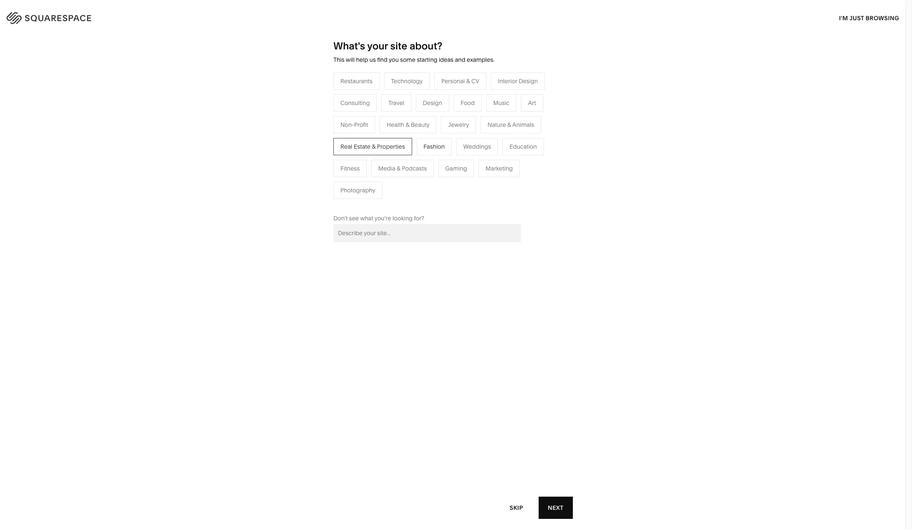 Task type: describe. For each thing, give the bounding box(es) containing it.
media & podcasts link
[[360, 139, 417, 147]]

Media & Podcasts radio
[[371, 160, 434, 177]]

site
[[390, 40, 407, 52]]

1 horizontal spatial design
[[519, 77, 538, 85]]

& inside option
[[466, 77, 470, 85]]

jewelry
[[448, 121, 469, 129]]

weddings link
[[360, 164, 396, 171]]

don't see what you're looking for?
[[333, 215, 424, 222]]

about?
[[410, 40, 442, 52]]

log             in
[[875, 13, 896, 20]]

us
[[370, 56, 376, 63]]

podcasts inside media & podcasts option
[[402, 165, 427, 172]]

travel inside radio
[[388, 99, 404, 107]]

& right community
[[307, 152, 310, 159]]

looking
[[393, 215, 413, 222]]

Music radio
[[486, 94, 517, 112]]

Don't see what you're looking for? field
[[333, 224, 521, 242]]

& down weddings link
[[392, 176, 396, 184]]

health
[[387, 121, 404, 129]]

log
[[875, 13, 888, 20]]

1 vertical spatial real estate & properties
[[360, 176, 425, 184]]

dario image
[[343, 282, 563, 531]]

personal
[[441, 77, 465, 85]]

photography
[[340, 187, 375, 194]]

squarespace logo link
[[16, 10, 192, 23]]

skip
[[510, 504, 523, 512]]

1 horizontal spatial estate
[[374, 176, 391, 184]]

real estate & properties inside radio
[[340, 143, 405, 150]]

music
[[493, 99, 510, 107]]

marketing
[[486, 165, 513, 172]]

0 vertical spatial media & podcasts
[[360, 139, 409, 147]]

find
[[377, 56, 388, 63]]

fitness inside fitness radio
[[340, 165, 360, 172]]

and
[[455, 56, 465, 63]]

Fashion radio
[[417, 138, 452, 155]]

home & decor
[[447, 115, 487, 122]]

0 horizontal spatial design
[[423, 99, 442, 107]]

consulting
[[340, 99, 370, 107]]

Art radio
[[521, 94, 543, 112]]

Design radio
[[416, 94, 449, 112]]

will
[[346, 56, 355, 63]]

art
[[528, 99, 536, 107]]

& down the restaurants link
[[379, 139, 383, 147]]

animals inside "option"
[[512, 121, 534, 129]]

community
[[274, 152, 305, 159]]

non-profit
[[340, 121, 368, 129]]

1 vertical spatial restaurants
[[360, 127, 393, 134]]

in
[[889, 13, 896, 20]]

travel link
[[360, 115, 385, 122]]

Technology radio
[[384, 72, 430, 90]]

nature & animals down home & decor 'link'
[[447, 127, 494, 134]]

& right health
[[406, 121, 410, 129]]

for?
[[414, 215, 424, 222]]

Fitness radio
[[333, 160, 367, 177]]

properties inside radio
[[377, 143, 405, 150]]

your
[[367, 40, 388, 52]]

restaurants link
[[360, 127, 401, 134]]

events
[[360, 152, 379, 159]]

media & podcasts inside option
[[378, 165, 427, 172]]

Travel radio
[[381, 94, 411, 112]]

decor
[[471, 115, 487, 122]]

1 horizontal spatial fitness
[[447, 139, 467, 147]]

Restaurants radio
[[333, 72, 380, 90]]

Weddings radio
[[456, 138, 498, 155]]

food
[[461, 99, 475, 107]]

community & non-profits link
[[274, 152, 351, 159]]

Marketing radio
[[479, 160, 520, 177]]

0 horizontal spatial weddings
[[360, 164, 388, 171]]

events link
[[360, 152, 387, 159]]

Health & Beauty radio
[[380, 116, 437, 133]]

Personal & CV radio
[[434, 72, 487, 90]]

profits
[[325, 152, 342, 159]]

skip button
[[501, 497, 532, 520]]



Task type: locate. For each thing, give the bounding box(es) containing it.
real estate & properties link
[[360, 176, 433, 184]]

Interior Design radio
[[491, 72, 545, 90]]

& inside radio
[[372, 143, 376, 150]]

travel up health
[[388, 99, 404, 107]]

0 vertical spatial real
[[340, 143, 352, 150]]

1 horizontal spatial weddings
[[463, 143, 491, 150]]

profit
[[354, 121, 368, 129]]

see
[[349, 215, 359, 222]]

personal & cv
[[441, 77, 480, 85]]

starting
[[417, 56, 437, 63]]

what's
[[333, 40, 365, 52]]

education
[[510, 143, 537, 150]]

gaming
[[445, 165, 467, 172]]

cv
[[471, 77, 480, 85]]

& left cv
[[466, 77, 470, 85]]

1 horizontal spatial animals
[[512, 121, 534, 129]]

& right home
[[466, 115, 469, 122]]

restaurants inside radio
[[340, 77, 373, 85]]

& up real estate & properties link
[[397, 165, 401, 172]]

& inside "option"
[[507, 121, 511, 129]]

0 horizontal spatial estate
[[354, 143, 371, 150]]

properties
[[377, 143, 405, 150], [397, 176, 425, 184]]

media up real estate & properties link
[[378, 165, 395, 172]]

animals up education option
[[512, 121, 534, 129]]

restaurants
[[340, 77, 373, 85], [360, 127, 393, 134]]

0 vertical spatial real estate & properties
[[340, 143, 405, 150]]

nature right decor
[[488, 121, 506, 129]]

media inside media & podcasts option
[[378, 165, 395, 172]]

some
[[400, 56, 416, 63]]

help
[[356, 56, 368, 63]]

weddings inside 'radio'
[[463, 143, 491, 150]]

nature
[[488, 121, 506, 129], [447, 127, 466, 134]]

i'm just browsing
[[839, 14, 899, 22]]

real estate & properties down weddings link
[[360, 176, 425, 184]]

nature down home
[[447, 127, 466, 134]]

0 horizontal spatial animals
[[472, 127, 494, 134]]

1 horizontal spatial non-
[[340, 121, 354, 129]]

1 vertical spatial design
[[423, 99, 442, 107]]

Non-Profit radio
[[333, 116, 375, 133]]

restaurants down travel link on the top
[[360, 127, 393, 134]]

ideas
[[439, 56, 454, 63]]

0 horizontal spatial nature
[[447, 127, 466, 134]]

estate down weddings link
[[374, 176, 391, 184]]

interior design
[[498, 77, 538, 85]]

home & decor link
[[447, 115, 496, 122]]

0 vertical spatial weddings
[[463, 143, 491, 150]]

podcasts down health
[[384, 139, 409, 147]]

&
[[466, 77, 470, 85], [466, 115, 469, 122], [406, 121, 410, 129], [507, 121, 511, 129], [467, 127, 471, 134], [379, 139, 383, 147], [372, 143, 376, 150], [307, 152, 310, 159], [397, 165, 401, 172], [392, 176, 396, 184]]

& up events link
[[372, 143, 376, 150]]

interior
[[498, 77, 517, 85]]

non- inside option
[[340, 121, 354, 129]]

media & podcasts down the restaurants link
[[360, 139, 409, 147]]

real estate & properties
[[340, 143, 405, 150], [360, 176, 425, 184]]

design
[[519, 77, 538, 85], [423, 99, 442, 107]]

squarespace logo image
[[16, 10, 108, 23]]

next
[[548, 504, 564, 512]]

0 vertical spatial estate
[[354, 143, 371, 150]]

weddings down events link
[[360, 164, 388, 171]]

0 vertical spatial properties
[[377, 143, 405, 150]]

properties up for?
[[397, 176, 425, 184]]

you're
[[375, 215, 391, 222]]

health & beauty
[[387, 121, 430, 129]]

0 horizontal spatial travel
[[360, 115, 376, 122]]

0 vertical spatial fitness
[[447, 139, 467, 147]]

media & podcasts up real estate & properties link
[[378, 165, 427, 172]]

0 vertical spatial media
[[360, 139, 378, 147]]

1 vertical spatial non-
[[312, 152, 325, 159]]

1 horizontal spatial media
[[378, 165, 395, 172]]

0 horizontal spatial non-
[[312, 152, 325, 159]]

1 vertical spatial media
[[378, 165, 395, 172]]

media
[[360, 139, 378, 147], [378, 165, 395, 172]]

technology
[[391, 77, 423, 85]]

Gaming radio
[[438, 160, 474, 177]]

fitness link
[[447, 139, 475, 147]]

next button
[[539, 497, 573, 519]]

Consulting radio
[[333, 94, 377, 112]]

0 vertical spatial podcasts
[[384, 139, 409, 147]]

Real Estate & Properties radio
[[333, 138, 412, 155]]

log             in link
[[875, 13, 896, 20]]

estate up events
[[354, 143, 371, 150]]

real up photography
[[360, 176, 372, 184]]

travel up the restaurants link
[[360, 115, 376, 122]]

real up profits
[[340, 143, 352, 150]]

design up beauty
[[423, 99, 442, 107]]

1 vertical spatial fitness
[[340, 165, 360, 172]]

nature & animals
[[488, 121, 534, 129], [447, 127, 494, 134]]

1 horizontal spatial real
[[360, 176, 372, 184]]

fashion
[[424, 143, 445, 150]]

nature inside "option"
[[488, 121, 506, 129]]

what's your site about? this will help us find you some starting ideas and examples.
[[333, 40, 495, 63]]

what
[[360, 215, 373, 222]]

0 horizontal spatial real
[[340, 143, 352, 150]]

non- down consulting radio
[[340, 121, 354, 129]]

1 horizontal spatial travel
[[388, 99, 404, 107]]

podcasts
[[384, 139, 409, 147], [402, 165, 427, 172]]

real
[[340, 143, 352, 150], [360, 176, 372, 184]]

this
[[333, 56, 345, 63]]

nature & animals inside "option"
[[488, 121, 534, 129]]

& down home & decor
[[467, 127, 471, 134]]

estate inside radio
[[354, 143, 371, 150]]

media up events
[[360, 139, 378, 147]]

beauty
[[411, 121, 430, 129]]

fitness
[[447, 139, 467, 147], [340, 165, 360, 172]]

nature & animals link
[[447, 127, 502, 134]]

& down music
[[507, 121, 511, 129]]

Jewelry radio
[[441, 116, 476, 133]]

fitness down jewelry radio
[[447, 139, 467, 147]]

animals
[[512, 121, 534, 129], [472, 127, 494, 134]]

non-
[[340, 121, 354, 129], [312, 152, 325, 159]]

1 horizontal spatial nature
[[488, 121, 506, 129]]

1 vertical spatial real
[[360, 176, 372, 184]]

0 vertical spatial design
[[519, 77, 538, 85]]

0 vertical spatial restaurants
[[340, 77, 373, 85]]

Nature & Animals radio
[[481, 116, 541, 133]]

browsing
[[866, 14, 899, 22]]

0 horizontal spatial media
[[360, 139, 378, 147]]

just
[[850, 14, 864, 22]]

i'm
[[839, 14, 848, 22]]

Food radio
[[454, 94, 482, 112]]

non- right community
[[312, 152, 325, 159]]

0 horizontal spatial fitness
[[340, 165, 360, 172]]

i'm just browsing link
[[839, 7, 899, 29]]

media & podcasts
[[360, 139, 409, 147], [378, 165, 427, 172]]

1 vertical spatial weddings
[[360, 164, 388, 171]]

restaurants up consulting in the top of the page
[[340, 77, 373, 85]]

weddings down nature & animals link
[[463, 143, 491, 150]]

animals down decor
[[472, 127, 494, 134]]

you
[[389, 56, 399, 63]]

real estate & properties up events link
[[340, 143, 405, 150]]

1 vertical spatial estate
[[374, 176, 391, 184]]

nature & animals down music
[[488, 121, 534, 129]]

Education radio
[[503, 138, 544, 155]]

dario element
[[343, 282, 563, 531]]

travel
[[388, 99, 404, 107], [360, 115, 376, 122]]

examples.
[[467, 56, 495, 63]]

1 vertical spatial travel
[[360, 115, 376, 122]]

podcasts up real estate & properties link
[[402, 165, 427, 172]]

1 vertical spatial podcasts
[[402, 165, 427, 172]]

properties down the restaurants link
[[377, 143, 405, 150]]

real inside radio
[[340, 143, 352, 150]]

estate
[[354, 143, 371, 150], [374, 176, 391, 184]]

0 vertical spatial non-
[[340, 121, 354, 129]]

1 vertical spatial properties
[[397, 176, 425, 184]]

fitness down profits
[[340, 165, 360, 172]]

1 vertical spatial media & podcasts
[[378, 165, 427, 172]]

community & non-profits
[[274, 152, 342, 159]]

home
[[447, 115, 464, 122]]

don't
[[333, 215, 348, 222]]

0 vertical spatial travel
[[388, 99, 404, 107]]

weddings
[[463, 143, 491, 150], [360, 164, 388, 171]]

Photography radio
[[333, 182, 382, 199]]

design right interior
[[519, 77, 538, 85]]



Task type: vqa. For each thing, say whether or not it's contained in the screenshot.
squarespace marketplace image
no



